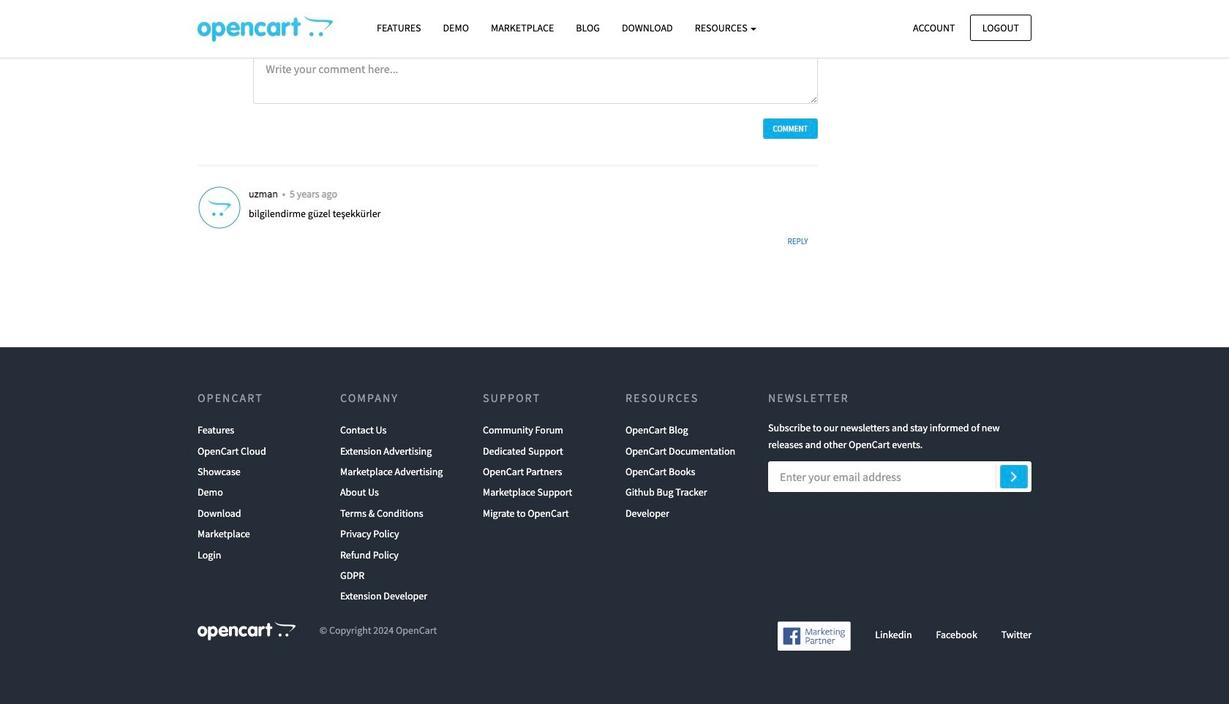 Task type: describe. For each thing, give the bounding box(es) containing it.
Write your comment here... text field
[[253, 54, 818, 104]]

current trend of  ecommerce in malaysia image
[[198, 15, 333, 42]]



Task type: vqa. For each thing, say whether or not it's contained in the screenshot.
Current Trend of  eCommerce in Malaysia 'image'
yes



Task type: locate. For each thing, give the bounding box(es) containing it.
opencart image
[[198, 622, 296, 641]]

uzman image
[[198, 186, 241, 230]]

angle right image
[[1011, 468, 1017, 485]]

facebook marketing partner image
[[778, 622, 851, 651]]

kendall_p image
[[198, 30, 246, 60]]



